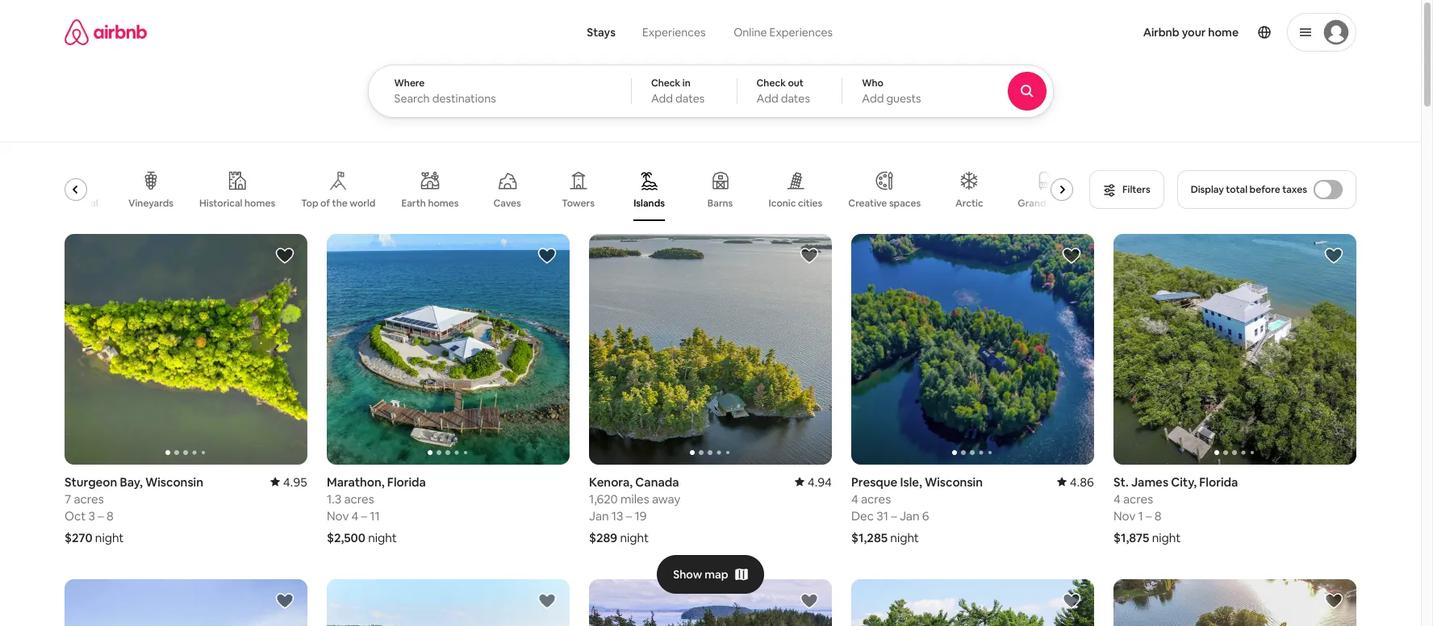 Task type: describe. For each thing, give the bounding box(es) containing it.
iconic
[[769, 197, 796, 210]]

away
[[652, 492, 681, 507]]

online
[[734, 25, 767, 40]]

marathon,
[[327, 475, 385, 490]]

where
[[394, 77, 425, 90]]

add to wishlist: marathon, florida image
[[538, 246, 557, 266]]

add to wishlist: presque isle, wisconsin image
[[1062, 246, 1082, 266]]

show
[[674, 568, 703, 582]]

nov inside st. james city, florida 4 acres nov 1 – 8 $1,875 night
[[1114, 509, 1136, 524]]

– for 7 acres
[[98, 509, 104, 524]]

display total before taxes button
[[1178, 170, 1357, 209]]

florida inside marathon, florida 1.3 acres nov 4 – 11 $2,500 night
[[387, 475, 426, 490]]

who add guests
[[862, 77, 922, 106]]

home
[[1209, 25, 1239, 40]]

your
[[1182, 25, 1206, 40]]

grand pianos
[[1018, 197, 1079, 210]]

towers
[[562, 197, 595, 210]]

acres inside "presque isle, wisconsin 4 acres dec 31 – jan 6 $1,285 night"
[[861, 492, 891, 507]]

add to wishlist: unorganized centre parry sound district, canada image
[[1062, 592, 1082, 611]]

historical
[[199, 197, 243, 210]]

show map button
[[657, 555, 764, 594]]

19
[[635, 509, 647, 524]]

4 inside marathon, florida 1.3 acres nov 4 – 11 $2,500 night
[[352, 509, 359, 524]]

display total before taxes
[[1191, 183, 1308, 196]]

sturgeon
[[65, 475, 117, 490]]

$1,875
[[1114, 530, 1150, 546]]

oct
[[65, 509, 86, 524]]

night inside st. james city, florida 4 acres nov 1 – 8 $1,875 night
[[1153, 530, 1181, 546]]

islands
[[634, 197, 665, 210]]

add to wishlist: parry sound, canada image
[[538, 592, 557, 611]]

homes for historical homes
[[245, 197, 275, 210]]

airbnb your home
[[1144, 25, 1239, 40]]

in
[[683, 77, 691, 90]]

filters
[[1123, 183, 1151, 196]]

– for 1,620 miles away
[[626, 509, 632, 524]]

city,
[[1172, 475, 1197, 490]]

online experiences link
[[720, 16, 847, 48]]

31
[[877, 509, 889, 524]]

4.94
[[808, 475, 832, 490]]

show map
[[674, 568, 729, 582]]

top
[[301, 197, 319, 210]]

kenora, canada 1,620 miles away jan 13 – 19 $289 night
[[589, 475, 681, 546]]

earth
[[402, 197, 426, 210]]

night inside the kenora, canada 1,620 miles away jan 13 – 19 $289 night
[[620, 530, 649, 546]]

acres inside st. james city, florida 4 acres nov 1 – 8 $1,875 night
[[1124, 492, 1154, 507]]

4 inside "presque isle, wisconsin 4 acres dec 31 – jan 6 $1,285 night"
[[852, 492, 859, 507]]

check in add dates
[[651, 77, 705, 106]]

check for check out add dates
[[757, 77, 786, 90]]

check for check in add dates
[[651, 77, 681, 90]]

isle,
[[901, 475, 923, 490]]

creative
[[849, 197, 888, 210]]

add for check out add dates
[[757, 91, 779, 106]]

$289
[[589, 530, 618, 546]]

dec
[[852, 509, 874, 524]]

st.
[[1114, 475, 1129, 490]]

taxes
[[1283, 183, 1308, 196]]

sturgeon bay, wisconsin 7 acres oct 3 – 8 $270 night
[[65, 475, 203, 546]]

experiences inside button
[[643, 25, 706, 40]]

st. james city, florida 4 acres nov 1 – 8 $1,875 night
[[1114, 475, 1239, 546]]

– inside st. james city, florida 4 acres nov 1 – 8 $1,875 night
[[1147, 509, 1153, 524]]

who
[[862, 77, 884, 90]]

4.86 out of 5 average rating image
[[1057, 475, 1095, 490]]

spaces
[[890, 197, 921, 210]]

add to wishlist: islamorada, florida image
[[275, 592, 295, 611]]

miles
[[621, 492, 650, 507]]

add to wishlist: st. james city, florida image
[[1325, 246, 1344, 266]]

tropical
[[62, 197, 98, 210]]

8 inside sturgeon bay, wisconsin 7 acres oct 3 – 8 $270 night
[[107, 509, 114, 524]]

of
[[321, 197, 330, 210]]

guests
[[887, 91, 922, 106]]

bay,
[[120, 475, 143, 490]]

none search field containing stays
[[368, 0, 1098, 118]]

caves
[[494, 197, 521, 210]]

marathon, florida 1.3 acres nov 4 – 11 $2,500 night
[[327, 475, 426, 546]]



Task type: vqa. For each thing, say whether or not it's contained in the screenshot.


Task type: locate. For each thing, give the bounding box(es) containing it.
homes for earth homes
[[428, 197, 459, 210]]

2 jan from the left
[[900, 509, 920, 524]]

2 wisconsin from the left
[[925, 475, 983, 490]]

1 dates from the left
[[676, 91, 705, 106]]

4
[[852, 492, 859, 507], [1114, 492, 1121, 507], [352, 509, 359, 524]]

5 – from the left
[[1147, 509, 1153, 524]]

night down 19
[[620, 530, 649, 546]]

stays button
[[574, 16, 629, 48]]

jan inside "presque isle, wisconsin 4 acres dec 31 – jan 6 $1,285 night"
[[900, 509, 920, 524]]

florida inside st. james city, florida 4 acres nov 1 – 8 $1,875 night
[[1200, 475, 1239, 490]]

1 horizontal spatial 8
[[1155, 509, 1162, 524]]

0 horizontal spatial 4
[[352, 509, 359, 524]]

add to wishlist: battle creek, michigan image
[[1325, 592, 1344, 611]]

4.95 out of 5 average rating image
[[270, 475, 308, 490]]

group
[[57, 158, 1080, 221], [65, 234, 308, 465], [327, 234, 570, 465], [589, 234, 832, 465], [852, 234, 1095, 465], [1114, 234, 1357, 465], [65, 580, 308, 627], [327, 580, 570, 627], [589, 580, 832, 627], [852, 580, 1095, 627], [1114, 580, 1357, 627]]

experiences
[[643, 25, 706, 40], [770, 25, 833, 40]]

historical homes
[[199, 197, 275, 210]]

add inside check out add dates
[[757, 91, 779, 106]]

2 night from the left
[[368, 530, 397, 546]]

None search field
[[368, 0, 1098, 118]]

creative spaces
[[849, 197, 921, 210]]

night inside marathon, florida 1.3 acres nov 4 – 11 $2,500 night
[[368, 530, 397, 546]]

check inside the "check in add dates"
[[651, 77, 681, 90]]

night down 11
[[368, 530, 397, 546]]

night inside "presque isle, wisconsin 4 acres dec 31 – jan 6 $1,285 night"
[[891, 530, 920, 546]]

3 acres from the left
[[861, 492, 891, 507]]

–
[[98, 509, 104, 524], [361, 509, 367, 524], [626, 509, 632, 524], [891, 509, 898, 524], [1147, 509, 1153, 524]]

florida right city,
[[1200, 475, 1239, 490]]

dates down in
[[676, 91, 705, 106]]

8 right 3
[[107, 509, 114, 524]]

1 experiences from the left
[[643, 25, 706, 40]]

1 horizontal spatial homes
[[428, 197, 459, 210]]

4 left 11
[[352, 509, 359, 524]]

wisconsin for sturgeon bay, wisconsin 7 acres oct 3 – 8 $270 night
[[145, 475, 203, 490]]

dates inside the "check in add dates"
[[676, 91, 705, 106]]

the
[[332, 197, 348, 210]]

8
[[107, 509, 114, 524], [1155, 509, 1162, 524]]

– right 3
[[98, 509, 104, 524]]

4.95
[[283, 475, 308, 490]]

check inside check out add dates
[[757, 77, 786, 90]]

1
[[1139, 509, 1144, 524]]

4 night from the left
[[891, 530, 920, 546]]

out
[[788, 77, 804, 90]]

jan
[[589, 509, 609, 524], [900, 509, 920, 524]]

– inside marathon, florida 1.3 acres nov 4 – 11 $2,500 night
[[361, 509, 367, 524]]

pianos
[[1049, 197, 1079, 210]]

– right the 31 at the bottom of the page
[[891, 509, 898, 524]]

florida right marathon,
[[387, 475, 426, 490]]

night right the '$1,875'
[[1153, 530, 1181, 546]]

4 inside st. james city, florida 4 acres nov 1 – 8 $1,875 night
[[1114, 492, 1121, 507]]

add down "experiences" button
[[651, 91, 673, 106]]

acres
[[74, 492, 104, 507], [344, 492, 374, 507], [861, 492, 891, 507], [1124, 492, 1154, 507]]

0 horizontal spatial jan
[[589, 509, 609, 524]]

acres down 'presque'
[[861, 492, 891, 507]]

check left out
[[757, 77, 786, 90]]

– left 11
[[361, 509, 367, 524]]

1 add from the left
[[651, 91, 673, 106]]

– inside the kenora, canada 1,620 miles away jan 13 – 19 $289 night
[[626, 509, 632, 524]]

nov left the 1
[[1114, 509, 1136, 524]]

add down who
[[862, 91, 884, 106]]

grand
[[1018, 197, 1047, 210]]

acres down sturgeon
[[74, 492, 104, 507]]

2 – from the left
[[361, 509, 367, 524]]

1 night from the left
[[95, 530, 124, 546]]

1 – from the left
[[98, 509, 104, 524]]

1 check from the left
[[651, 77, 681, 90]]

2 check from the left
[[757, 77, 786, 90]]

4.86
[[1070, 475, 1095, 490]]

4 – from the left
[[891, 509, 898, 524]]

acres up the 1
[[1124, 492, 1154, 507]]

homes
[[245, 197, 275, 210], [428, 197, 459, 210]]

1 8 from the left
[[107, 509, 114, 524]]

0 horizontal spatial check
[[651, 77, 681, 90]]

before
[[1250, 183, 1281, 196]]

experiences up in
[[643, 25, 706, 40]]

add
[[651, 91, 673, 106], [757, 91, 779, 106], [862, 91, 884, 106]]

experiences button
[[629, 16, 720, 48]]

kenora,
[[589, 475, 633, 490]]

airbnb
[[1144, 25, 1180, 40]]

6
[[923, 509, 930, 524]]

4 acres from the left
[[1124, 492, 1154, 507]]

jan inside the kenora, canada 1,620 miles away jan 13 – 19 $289 night
[[589, 509, 609, 524]]

– right the 1
[[1147, 509, 1153, 524]]

1 horizontal spatial nov
[[1114, 509, 1136, 524]]

nov down the 1.3
[[327, 509, 349, 524]]

dates for check out add dates
[[781, 91, 811, 106]]

3 add from the left
[[862, 91, 884, 106]]

add inside the "check in add dates"
[[651, 91, 673, 106]]

0 horizontal spatial wisconsin
[[145, 475, 203, 490]]

2 horizontal spatial add
[[862, 91, 884, 106]]

add for check in add dates
[[651, 91, 673, 106]]

dates
[[676, 91, 705, 106], [781, 91, 811, 106]]

check out add dates
[[757, 77, 811, 106]]

– inside sturgeon bay, wisconsin 7 acres oct 3 – 8 $270 night
[[98, 509, 104, 524]]

1 horizontal spatial dates
[[781, 91, 811, 106]]

1 horizontal spatial jan
[[900, 509, 920, 524]]

1 horizontal spatial 4
[[852, 492, 859, 507]]

profile element
[[872, 0, 1357, 65]]

stays tab panel
[[368, 65, 1098, 118]]

stays
[[587, 25, 616, 40]]

0 horizontal spatial homes
[[245, 197, 275, 210]]

4 up dec
[[852, 492, 859, 507]]

night
[[95, 530, 124, 546], [368, 530, 397, 546], [620, 530, 649, 546], [891, 530, 920, 546], [1153, 530, 1181, 546]]

display
[[1191, 183, 1225, 196]]

2 add from the left
[[757, 91, 779, 106]]

acres down marathon,
[[344, 492, 374, 507]]

acres inside sturgeon bay, wisconsin 7 acres oct 3 – 8 $270 night
[[74, 492, 104, 507]]

wisconsin for presque isle, wisconsin 4 acres dec 31 – jan 6 $1,285 night
[[925, 475, 983, 490]]

wisconsin inside sturgeon bay, wisconsin 7 acres oct 3 – 8 $270 night
[[145, 475, 203, 490]]

experiences right online
[[770, 25, 833, 40]]

1 horizontal spatial experiences
[[770, 25, 833, 40]]

group containing historical homes
[[57, 158, 1080, 221]]

0 horizontal spatial 8
[[107, 509, 114, 524]]

add to wishlist: sturgeon bay, wisconsin image
[[275, 246, 295, 266]]

0 horizontal spatial experiences
[[643, 25, 706, 40]]

wisconsin right "bay,"
[[145, 475, 203, 490]]

0 horizontal spatial florida
[[387, 475, 426, 490]]

night down 3
[[95, 530, 124, 546]]

airbnb your home link
[[1134, 15, 1249, 49]]

$1,285
[[852, 530, 888, 546]]

3
[[88, 509, 95, 524]]

0 horizontal spatial add
[[651, 91, 673, 106]]

total
[[1227, 183, 1248, 196]]

1 horizontal spatial florida
[[1200, 475, 1239, 490]]

– for 4 acres
[[891, 509, 898, 524]]

4 down st.
[[1114, 492, 1121, 507]]

check
[[651, 77, 681, 90], [757, 77, 786, 90]]

check left in
[[651, 77, 681, 90]]

night inside sturgeon bay, wisconsin 7 acres oct 3 – 8 $270 night
[[95, 530, 124, 546]]

add to wishlist: anacortes, washington image
[[800, 592, 819, 611]]

homes right earth
[[428, 197, 459, 210]]

nov inside marathon, florida 1.3 acres nov 4 – 11 $2,500 night
[[327, 509, 349, 524]]

1 jan from the left
[[589, 509, 609, 524]]

map
[[705, 568, 729, 582]]

8 inside st. james city, florida 4 acres nov 1 – 8 $1,875 night
[[1155, 509, 1162, 524]]

cities
[[798, 197, 823, 210]]

0 horizontal spatial dates
[[676, 91, 705, 106]]

wisconsin right the isle,
[[925, 475, 983, 490]]

dates for check in add dates
[[676, 91, 705, 106]]

world
[[350, 197, 376, 210]]

1 florida from the left
[[387, 475, 426, 490]]

1 acres from the left
[[74, 492, 104, 507]]

presque
[[852, 475, 898, 490]]

2 horizontal spatial 4
[[1114, 492, 1121, 507]]

vineyards
[[128, 197, 174, 210]]

jan left 6
[[900, 509, 920, 524]]

Where field
[[394, 91, 605, 106]]

1 wisconsin from the left
[[145, 475, 203, 490]]

1 nov from the left
[[327, 509, 349, 524]]

1.3
[[327, 492, 342, 507]]

jan down 1,620 at bottom
[[589, 509, 609, 524]]

earth homes
[[402, 197, 459, 210]]

7
[[65, 492, 71, 507]]

2 nov from the left
[[1114, 509, 1136, 524]]

4.94 out of 5 average rating image
[[795, 475, 832, 490]]

presque isle, wisconsin 4 acres dec 31 – jan 6 $1,285 night
[[852, 475, 983, 546]]

dates inside check out add dates
[[781, 91, 811, 106]]

– right 13
[[626, 509, 632, 524]]

1 horizontal spatial add
[[757, 91, 779, 106]]

homes right 'historical'
[[245, 197, 275, 210]]

$270
[[65, 530, 93, 546]]

iconic cities
[[769, 197, 823, 210]]

11
[[370, 509, 380, 524]]

3 night from the left
[[620, 530, 649, 546]]

add down online experiences
[[757, 91, 779, 106]]

wisconsin inside "presque isle, wisconsin 4 acres dec 31 – jan 6 $1,285 night"
[[925, 475, 983, 490]]

2 florida from the left
[[1200, 475, 1239, 490]]

2 experiences from the left
[[770, 25, 833, 40]]

canada
[[636, 475, 679, 490]]

5 night from the left
[[1153, 530, 1181, 546]]

acres inside marathon, florida 1.3 acres nov 4 – 11 $2,500 night
[[344, 492, 374, 507]]

nov
[[327, 509, 349, 524], [1114, 509, 1136, 524]]

3 – from the left
[[626, 509, 632, 524]]

what can we help you find? tab list
[[574, 16, 720, 48]]

1 horizontal spatial check
[[757, 77, 786, 90]]

– inside "presque isle, wisconsin 4 acres dec 31 – jan 6 $1,285 night"
[[891, 509, 898, 524]]

add to wishlist: kenora, canada image
[[800, 246, 819, 266]]

1 horizontal spatial wisconsin
[[925, 475, 983, 490]]

8 right the 1
[[1155, 509, 1162, 524]]

dates down out
[[781, 91, 811, 106]]

arctic
[[956, 197, 984, 210]]

james
[[1132, 475, 1169, 490]]

night right $1,285
[[891, 530, 920, 546]]

top of the world
[[301, 197, 376, 210]]

online experiences
[[734, 25, 833, 40]]

florida
[[387, 475, 426, 490], [1200, 475, 1239, 490]]

2 8 from the left
[[1155, 509, 1162, 524]]

$2,500
[[327, 530, 366, 546]]

1,620
[[589, 492, 618, 507]]

wisconsin
[[145, 475, 203, 490], [925, 475, 983, 490]]

13
[[612, 509, 624, 524]]

add inside who add guests
[[862, 91, 884, 106]]

filters button
[[1090, 170, 1165, 209]]

2 dates from the left
[[781, 91, 811, 106]]

2 acres from the left
[[344, 492, 374, 507]]

0 horizontal spatial nov
[[327, 509, 349, 524]]

barns
[[708, 197, 733, 210]]



